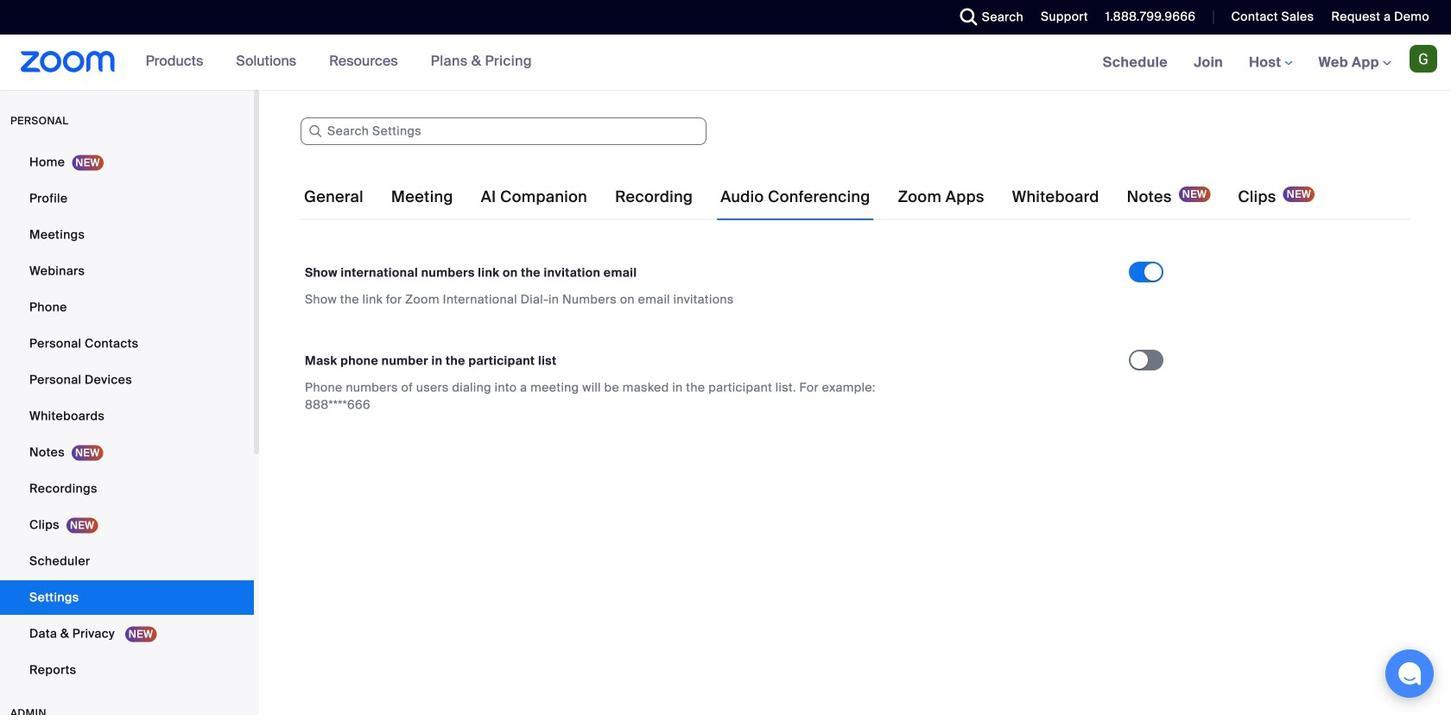 Task type: vqa. For each thing, say whether or not it's contained in the screenshot.
Workspaces Management
no



Task type: describe. For each thing, give the bounding box(es) containing it.
personal menu menu
[[0, 145, 254, 690]]

profile picture image
[[1410, 45, 1438, 73]]



Task type: locate. For each thing, give the bounding box(es) containing it.
meetings navigation
[[1090, 35, 1452, 91]]

open chat image
[[1398, 662, 1422, 686]]

zoom logo image
[[21, 51, 115, 73]]

Search Settings text field
[[301, 118, 707, 145]]

tabs of my account settings page tab list
[[301, 173, 1319, 221]]

banner
[[0, 35, 1452, 91]]

product information navigation
[[133, 35, 545, 90]]



